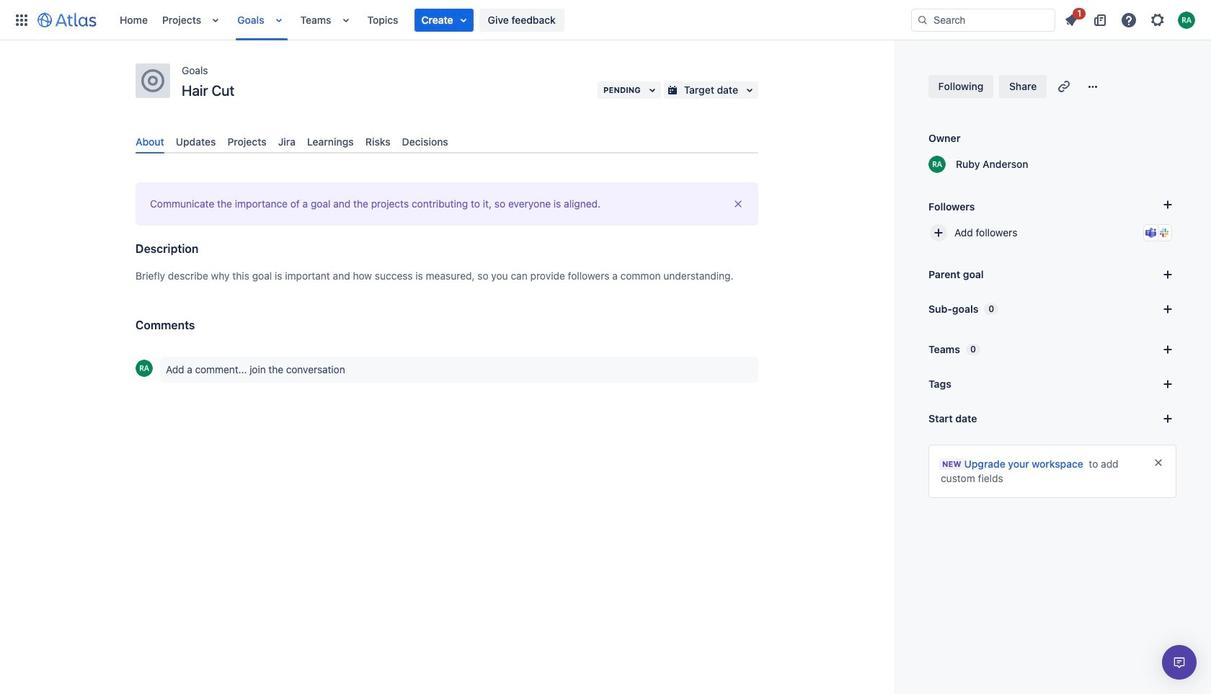 Task type: vqa. For each thing, say whether or not it's contained in the screenshot.
More icon
yes



Task type: describe. For each thing, give the bounding box(es) containing it.
help image
[[1120, 11, 1138, 28]]

1 horizontal spatial list
[[1058, 5, 1203, 31]]

add team image
[[1159, 341, 1177, 358]]

open intercom messenger image
[[1171, 654, 1188, 671]]

1 horizontal spatial close banner image
[[1153, 457, 1164, 469]]

add tag image
[[1159, 376, 1177, 393]]

switch to... image
[[13, 11, 30, 28]]

set start date image
[[1159, 410, 1177, 428]]

notifications image
[[1063, 11, 1080, 28]]

list item inside list
[[414, 8, 473, 31]]

settings image
[[1149, 11, 1166, 28]]

Search field
[[911, 8, 1055, 31]]



Task type: locate. For each thing, give the bounding box(es) containing it.
banner
[[0, 0, 1211, 40]]

list
[[112, 0, 911, 40], [1058, 5, 1203, 31]]

0 vertical spatial close banner image
[[732, 198, 744, 210]]

1 horizontal spatial list item
[[1058, 5, 1086, 31]]

0 horizontal spatial list item
[[414, 8, 473, 31]]

None search field
[[911, 8, 1055, 31]]

add a follower image
[[1159, 196, 1177, 213]]

close banner image
[[732, 198, 744, 210], [1153, 457, 1164, 469]]

list item
[[1058, 5, 1086, 31], [414, 8, 473, 31]]

add follower image
[[930, 224, 947, 242]]

0 horizontal spatial close banner image
[[732, 198, 744, 210]]

more icon image
[[1084, 78, 1102, 95]]

tab list
[[130, 130, 764, 154]]

account image
[[1178, 11, 1195, 28]]

slack logo showing nan channels are connected to this goal image
[[1159, 227, 1170, 239]]

top element
[[9, 0, 911, 40]]

search image
[[917, 14, 929, 26]]

msteams logo showing  channels are connected to this goal image
[[1146, 227, 1157, 239]]

goal icon image
[[141, 69, 164, 92]]

0 horizontal spatial list
[[112, 0, 911, 40]]

1 vertical spatial close banner image
[[1153, 457, 1164, 469]]



